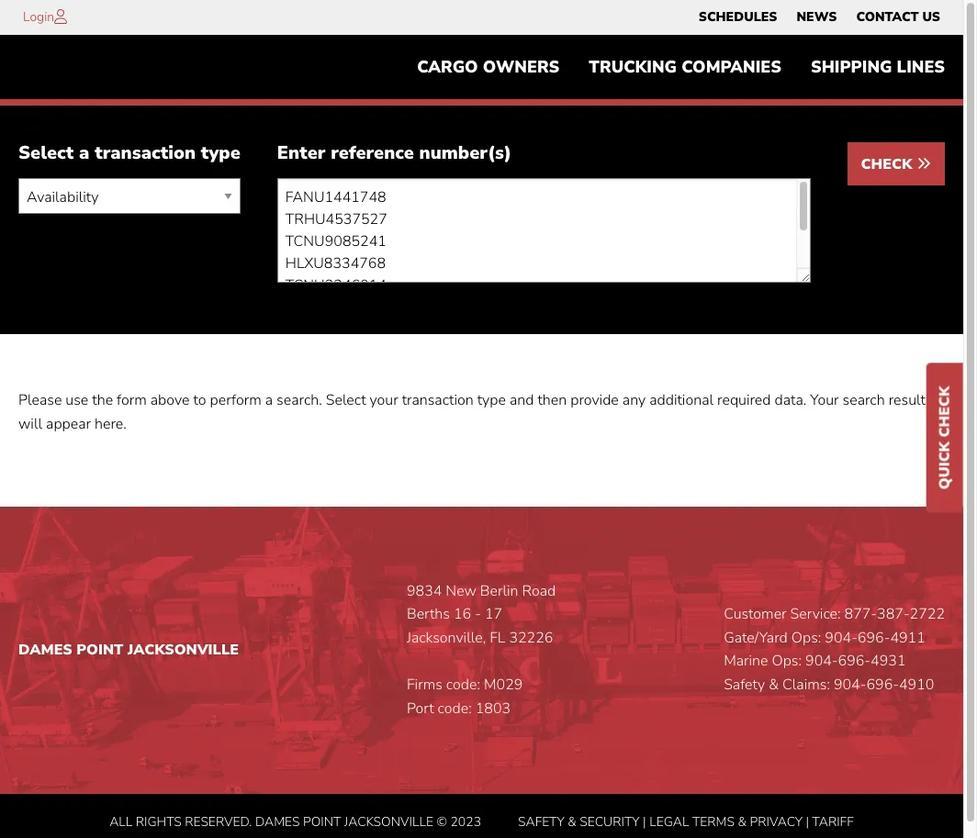 Task type: vqa. For each thing, say whether or not it's contained in the screenshot.
the top Dames
yes



Task type: describe. For each thing, give the bounding box(es) containing it.
berths
[[407, 605, 450, 625]]

quick
[[935, 442, 956, 490]]

customer service: 877-387-2722 gate/yard ops: 904-696-4911 marine ops: 904-696-4931 safety & claims: 904-696-4910
[[724, 605, 945, 695]]

data.
[[775, 391, 807, 411]]

1 | from the left
[[643, 814, 647, 832]]

select inside please use the form above to perform a search. select your transaction type and then provide any additional required data. your search results will appear here. quick check
[[326, 391, 366, 411]]

rights
[[136, 814, 182, 832]]

and
[[510, 391, 534, 411]]

jacksonville,
[[407, 628, 486, 648]]

please use the form above to perform a search. select your transaction type and then provide any additional required data. your search results will appear here. quick check
[[18, 386, 956, 490]]

safety & security | legal terms & privacy | tariff
[[518, 814, 854, 832]]

shipping
[[811, 56, 893, 78]]

1 vertical spatial 904-
[[806, 652, 838, 672]]

the
[[92, 391, 113, 411]]

transaction inside please use the form above to perform a search. select your transaction type and then provide any additional required data. your search results will appear here. quick check
[[402, 391, 474, 411]]

please
[[18, 391, 62, 411]]

enter
[[277, 141, 326, 166]]

cargo
[[417, 56, 478, 78]]

9834
[[407, 581, 442, 601]]

service:
[[791, 605, 841, 625]]

owners
[[483, 56, 560, 78]]

perform
[[210, 391, 262, 411]]

here.
[[95, 414, 127, 435]]

login
[[23, 8, 54, 26]]

2722
[[910, 605, 945, 625]]

terms
[[693, 814, 735, 832]]

to
[[193, 391, 206, 411]]

shipping lines link
[[797, 49, 960, 86]]

your
[[811, 391, 839, 411]]

trucking companies link
[[575, 49, 797, 86]]

1803
[[476, 699, 511, 719]]

0 vertical spatial 696-
[[858, 628, 891, 648]]

0 horizontal spatial select
[[18, 141, 74, 166]]

firms
[[407, 675, 443, 695]]

claims:
[[783, 675, 831, 695]]

1 vertical spatial dames
[[255, 814, 300, 832]]

news link
[[797, 5, 837, 30]]

877-
[[845, 605, 878, 625]]

1 vertical spatial safety
[[518, 814, 565, 832]]

select a transaction type
[[18, 141, 241, 166]]

tariff link
[[813, 814, 854, 832]]

additional
[[650, 391, 714, 411]]

shipping lines
[[811, 56, 945, 78]]

lines
[[897, 56, 945, 78]]

gate/yard
[[724, 628, 788, 648]]

companies
[[682, 56, 782, 78]]

trucking
[[589, 56, 677, 78]]

1 vertical spatial jacksonville
[[344, 814, 434, 832]]

provide
[[571, 391, 619, 411]]

Enter reference number(s) text field
[[277, 179, 811, 283]]

menu bar containing schedules
[[689, 5, 951, 30]]

firms code:  m029 port code:  1803
[[407, 675, 523, 719]]

1 vertical spatial 696-
[[838, 652, 871, 672]]

customer
[[724, 605, 787, 625]]

search.
[[277, 391, 322, 411]]

new
[[446, 581, 477, 601]]

legal terms & privacy link
[[650, 814, 803, 832]]

1 vertical spatial ops:
[[772, 652, 802, 672]]

all
[[110, 814, 133, 832]]

appear
[[46, 414, 91, 435]]

cargo owners link
[[403, 49, 575, 86]]

privacy
[[750, 814, 803, 832]]

number(s)
[[420, 141, 512, 166]]

legal
[[650, 814, 689, 832]]

marine
[[724, 652, 769, 672]]

9834 new berlin road berths 16 - 17 jacksonville, fl 32226
[[407, 581, 556, 648]]

contact us link
[[857, 5, 941, 30]]

us
[[923, 8, 941, 26]]

use
[[66, 391, 88, 411]]

©
[[437, 814, 447, 832]]

schedules
[[699, 8, 778, 26]]

4911
[[891, 628, 926, 648]]

then
[[538, 391, 567, 411]]

2 | from the left
[[806, 814, 810, 832]]

1 horizontal spatial &
[[738, 814, 747, 832]]



Task type: locate. For each thing, give the bounding box(es) containing it.
reserved.
[[185, 814, 252, 832]]

& right "terms"
[[738, 814, 747, 832]]

0 horizontal spatial &
[[568, 814, 577, 832]]

& left claims:
[[769, 675, 779, 695]]

1 horizontal spatial select
[[326, 391, 366, 411]]

4931
[[871, 652, 906, 672]]

search
[[843, 391, 885, 411]]

port
[[407, 699, 434, 719]]

1 vertical spatial select
[[326, 391, 366, 411]]

0 horizontal spatial point
[[77, 640, 124, 660]]

quick check link
[[927, 363, 964, 513]]

safety inside customer service: 877-387-2722 gate/yard ops: 904-696-4911 marine ops: 904-696-4931 safety & claims: 904-696-4910
[[724, 675, 765, 695]]

1 horizontal spatial dames
[[255, 814, 300, 832]]

all rights reserved. dames point jacksonville © 2023
[[110, 814, 482, 832]]

code: right port
[[438, 699, 472, 719]]

login link
[[23, 8, 54, 26]]

news
[[797, 8, 837, 26]]

footer containing 9834 new berlin road
[[0, 507, 964, 839]]

0 vertical spatial point
[[77, 640, 124, 660]]

1 vertical spatial type
[[477, 391, 506, 411]]

type left and
[[477, 391, 506, 411]]

0 horizontal spatial safety
[[518, 814, 565, 832]]

menu bar up the "shipping"
[[689, 5, 951, 30]]

0 vertical spatial transaction
[[95, 141, 196, 166]]

a inside please use the form above to perform a search. select your transaction type and then provide any additional required data. your search results will appear here. quick check
[[265, 391, 273, 411]]

0 vertical spatial select
[[18, 141, 74, 166]]

check button
[[848, 143, 945, 186]]

above
[[150, 391, 190, 411]]

1 horizontal spatial check
[[935, 386, 956, 437]]

code:
[[446, 675, 480, 695], [438, 699, 472, 719]]

0 horizontal spatial transaction
[[95, 141, 196, 166]]

4910
[[899, 675, 935, 695]]

1 vertical spatial point
[[303, 814, 341, 832]]

904- right claims:
[[834, 675, 867, 695]]

1 vertical spatial check
[[935, 386, 956, 437]]

road
[[522, 581, 556, 601]]

| left tariff
[[806, 814, 810, 832]]

reference
[[331, 141, 414, 166]]

1 horizontal spatial safety
[[724, 675, 765, 695]]

berlin
[[480, 581, 519, 601]]

|
[[643, 814, 647, 832], [806, 814, 810, 832]]

0 vertical spatial 904-
[[825, 628, 858, 648]]

0 horizontal spatial dames
[[18, 640, 72, 660]]

a
[[79, 141, 90, 166], [265, 391, 273, 411]]

0 horizontal spatial type
[[201, 141, 241, 166]]

security
[[580, 814, 640, 832]]

2023
[[451, 814, 482, 832]]

safety
[[724, 675, 765, 695], [518, 814, 565, 832]]

your
[[370, 391, 398, 411]]

904- up claims:
[[806, 652, 838, 672]]

safety down marine
[[724, 675, 765, 695]]

0 vertical spatial ops:
[[792, 628, 822, 648]]

1 horizontal spatial transaction
[[402, 391, 474, 411]]

0 horizontal spatial jacksonville
[[128, 640, 239, 660]]

0 vertical spatial safety
[[724, 675, 765, 695]]

0 vertical spatial jacksonville
[[128, 640, 239, 660]]

1 vertical spatial transaction
[[402, 391, 474, 411]]

& inside customer service: 877-387-2722 gate/yard ops: 904-696-4911 marine ops: 904-696-4931 safety & claims: 904-696-4910
[[769, 675, 779, 695]]

tariff
[[813, 814, 854, 832]]

type inside please use the form above to perform a search. select your transaction type and then provide any additional required data. your search results will appear here. quick check
[[477, 391, 506, 411]]

0 vertical spatial check
[[861, 155, 917, 175]]

& left security
[[568, 814, 577, 832]]

contact
[[857, 8, 919, 26]]

0 vertical spatial code:
[[446, 675, 480, 695]]

select
[[18, 141, 74, 166], [326, 391, 366, 411]]

code: up 1803
[[446, 675, 480, 695]]

1 vertical spatial a
[[265, 391, 273, 411]]

results
[[889, 391, 933, 411]]

angle double right image
[[917, 157, 932, 171]]

footer
[[0, 507, 964, 839]]

fl
[[490, 628, 506, 648]]

1 vertical spatial code:
[[438, 699, 472, 719]]

| left legal
[[643, 814, 647, 832]]

904- down the 877-
[[825, 628, 858, 648]]

schedules link
[[699, 5, 778, 30]]

0 horizontal spatial |
[[643, 814, 647, 832]]

contact us
[[857, 8, 941, 26]]

2 vertical spatial 696-
[[867, 675, 899, 695]]

user image
[[54, 9, 67, 24]]

1 vertical spatial menu bar
[[403, 49, 960, 86]]

-
[[475, 605, 481, 625]]

enter reference number(s)
[[277, 141, 512, 166]]

0 vertical spatial dames
[[18, 640, 72, 660]]

will
[[18, 414, 42, 435]]

1 horizontal spatial |
[[806, 814, 810, 832]]

ops: up claims:
[[772, 652, 802, 672]]

type
[[201, 141, 241, 166], [477, 391, 506, 411]]

1 horizontal spatial type
[[477, 391, 506, 411]]

cargo owners
[[417, 56, 560, 78]]

ops:
[[792, 628, 822, 648], [772, 652, 802, 672]]

0 horizontal spatial check
[[861, 155, 917, 175]]

dames point jacksonville
[[18, 640, 239, 660]]

check inside button
[[861, 155, 917, 175]]

904-
[[825, 628, 858, 648], [806, 652, 838, 672], [834, 675, 867, 695]]

dames
[[18, 640, 72, 660], [255, 814, 300, 832]]

required
[[718, 391, 771, 411]]

transaction
[[95, 141, 196, 166], [402, 391, 474, 411]]

1 horizontal spatial a
[[265, 391, 273, 411]]

menu bar down schedules link
[[403, 49, 960, 86]]

1 horizontal spatial point
[[303, 814, 341, 832]]

safety left security
[[518, 814, 565, 832]]

0 vertical spatial type
[[201, 141, 241, 166]]

type left enter
[[201, 141, 241, 166]]

form
[[117, 391, 147, 411]]

&
[[769, 675, 779, 695], [568, 814, 577, 832], [738, 814, 747, 832]]

0 horizontal spatial a
[[79, 141, 90, 166]]

0 vertical spatial menu bar
[[689, 5, 951, 30]]

any
[[623, 391, 646, 411]]

ops: down service:
[[792, 628, 822, 648]]

menu bar
[[689, 5, 951, 30], [403, 49, 960, 86]]

m029
[[484, 675, 523, 695]]

point
[[77, 640, 124, 660], [303, 814, 341, 832]]

2 vertical spatial 904-
[[834, 675, 867, 695]]

menu bar containing cargo owners
[[403, 49, 960, 86]]

2 horizontal spatial &
[[769, 675, 779, 695]]

387-
[[878, 605, 910, 625]]

17
[[485, 605, 503, 625]]

check inside please use the form above to perform a search. select your transaction type and then provide any additional required data. your search results will appear here. quick check
[[935, 386, 956, 437]]

1 horizontal spatial jacksonville
[[344, 814, 434, 832]]

trucking companies
[[589, 56, 782, 78]]

16
[[454, 605, 472, 625]]

0 vertical spatial a
[[79, 141, 90, 166]]

32226
[[509, 628, 554, 648]]

safety & security link
[[518, 814, 640, 832]]



